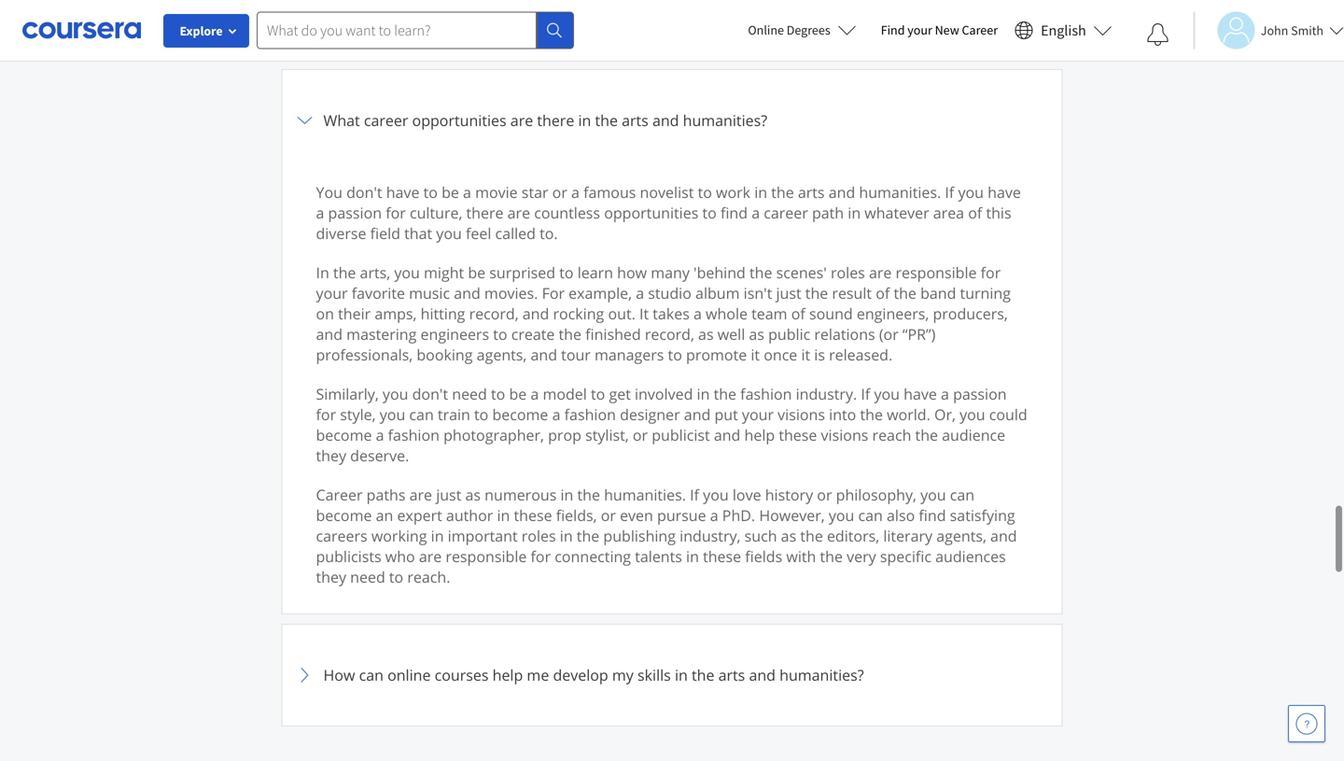 Task type: describe. For each thing, give the bounding box(es) containing it.
how
[[617, 262, 647, 282]]

career inside career paths are just as numerous in the humanities. if you love history or philosophy, you can become an expert author in these fields, or even pursue a phd. however, you can also find satisfying careers working in important roles in the publishing industry, such as the editors, literary agents, and publicists who are responsible for connecting talents in these fields with the very specific audiences they need to reach.
[[316, 485, 363, 505]]

similarly, you don't need to be a model to get involved in the fashion industry. if you have a passion for style, you can train to become a fashion designer and put your visions into the world. or, you could become a fashion photographer, prop stylist, or publicist and help these visions reach the audience they deserve.
[[316, 384, 1028, 466]]

opportunities inside you don't have to be a movie star or a famous novelist to work in the arts and humanities. if you have a passion for culture, there are countless opportunities to find a career path in whatever area of this diverse field that you feel called to.
[[604, 203, 699, 223]]

designer
[[620, 404, 680, 424]]

0 horizontal spatial these
[[514, 505, 552, 525]]

in up 'fields,'
[[561, 485, 574, 505]]

you right similarly,
[[383, 384, 409, 404]]

fields,
[[556, 505, 597, 525]]

how can online courses help me develop my skills in the arts and humanities? button
[[294, 636, 1051, 714]]

a up it
[[636, 283, 644, 303]]

in down 'fields,'
[[560, 526, 573, 546]]

career paths are just as numerous in the humanities. if you love history or philosophy, you can become an expert author in these fields, or even pursue a phd. however, you can also find satisfying careers working in important roles in the publishing industry, such as the editors, literary agents, and publicists who are responsible for connecting talents in these fields with the very specific audiences they need to reach.
[[316, 485, 1017, 587]]

a inside career paths are just as numerous in the humanities. if you love history or philosophy, you can become an expert author in these fields, or even pursue a phd. however, you can also find satisfying careers working in important roles in the publishing industry, such as the editors, literary agents, and publicists who are responsible for connecting talents in these fields with the very specific audiences they need to reach.
[[710, 505, 719, 525]]

for inside career paths are just as numerous in the humanities. if you love history or philosophy, you can become an expert author in these fields, or even pursue a phd. however, you can also find satisfying careers working in important roles in the publishing industry, such as the editors, literary agents, and publicists who are responsible for connecting talents in these fields with the very specific audiences they need to reach.
[[531, 546, 551, 566]]

john smith button
[[1194, 12, 1345, 49]]

what career opportunities are there in the arts and humanities? button
[[294, 81, 1051, 160]]

help center image
[[1296, 712, 1319, 735]]

engineers,
[[857, 303, 929, 324]]

example,
[[569, 283, 632, 303]]

editors,
[[827, 526, 880, 546]]

john
[[1261, 22, 1289, 39]]

new
[[935, 21, 960, 38]]

could
[[990, 404, 1028, 424]]

train
[[438, 404, 471, 424]]

album
[[696, 283, 740, 303]]

talents
[[635, 546, 683, 566]]

favorite
[[352, 283, 405, 303]]

the up 'sound'
[[806, 283, 829, 303]]

their
[[338, 303, 371, 324]]

my
[[612, 665, 634, 685]]

as down team
[[749, 324, 765, 344]]

the up isn't
[[750, 262, 773, 282]]

the inside dropdown button
[[595, 110, 618, 130]]

you up literary
[[921, 485, 947, 505]]

you down culture,
[[436, 223, 462, 243]]

publicist
[[652, 425, 710, 445]]

you
[[316, 182, 343, 202]]

1 vertical spatial record,
[[645, 324, 695, 344]]

your inside "link"
[[908, 21, 933, 38]]

result
[[832, 283, 872, 303]]

explore button
[[163, 14, 249, 48]]

the inside you don't have to be a movie star or a famous novelist to work in the arts and humanities. if you have a passion for culture, there are countless opportunities to find a career path in whatever area of this diverse field that you feel called to.
[[772, 182, 794, 202]]

into
[[829, 404, 857, 424]]

diverse
[[316, 223, 367, 243]]

arts,
[[360, 262, 390, 282]]

hitting
[[421, 303, 465, 324]]

released.
[[829, 345, 893, 365]]

in right path at right top
[[848, 203, 861, 223]]

a left "model"
[[531, 384, 539, 404]]

as up promote
[[699, 324, 714, 344]]

in the arts, you might be surprised to learn how many 'behind the scenes' roles are responsible for your favorite music and movies. for example, a studio album isn't just the result of the band turning on their amps, hitting record, and rocking out. it takes a whole team of sound engineers, producers, and mastering engineers to create the finished record, as well as public relations (or "pr") professionals, booking agents, and tour managers to promote it once it is released.
[[316, 262, 1011, 365]]

you up 'area'
[[958, 182, 984, 202]]

are up expert
[[410, 485, 432, 505]]

what career opportunities are there in the arts and humanities?
[[324, 110, 768, 130]]

"pr")
[[903, 324, 936, 344]]

find
[[881, 21, 905, 38]]

many
[[651, 262, 690, 282]]

you right style,
[[380, 404, 406, 424]]

area
[[934, 203, 965, 223]]

model
[[543, 384, 587, 404]]

reach
[[873, 425, 912, 445]]

countless
[[534, 203, 600, 223]]

a left 'movie'
[[463, 182, 471, 202]]

as up author
[[465, 485, 481, 505]]

0 horizontal spatial fashion
[[388, 425, 440, 445]]

arts inside dropdown button
[[719, 665, 745, 685]]

help inside similarly, you don't need to be a model to get involved in the fashion industry. if you have a passion for style, you can train to become a fashion designer and put your visions into the world. or, you could become a fashion photographer, prop stylist, or publicist and help these visions reach the audience they deserve.
[[745, 425, 775, 445]]

stylist,
[[586, 425, 629, 445]]

and inside dropdown button
[[653, 110, 679, 130]]

publicists
[[316, 546, 382, 566]]

that
[[404, 223, 432, 243]]

satisfying
[[950, 505, 1016, 525]]

the up with
[[801, 526, 823, 546]]

style,
[[340, 404, 376, 424]]

find inside you don't have to be a movie star or a famous novelist to work in the arts and humanities. if you have a passion for culture, there are countless opportunities to find a career path in whatever area of this diverse field that you feel called to.
[[721, 203, 748, 223]]

deserve.
[[350, 445, 409, 466]]

be for to
[[509, 384, 527, 404]]

agents, inside in the arts, you might be surprised to learn how many 'behind the scenes' roles are responsible for your favorite music and movies. for example, a studio album isn't just the result of the band turning on their amps, hitting record, and rocking out. it takes a whole team of sound engineers, producers, and mastering engineers to create the finished record, as well as public relations (or "pr") professionals, booking agents, and tour managers to promote it once it is released.
[[477, 345, 527, 365]]

online degrees
[[748, 21, 831, 38]]

promote
[[686, 345, 747, 365]]

a up 'or,'
[[941, 384, 950, 404]]

turning
[[960, 283, 1011, 303]]

you up "audience"
[[960, 404, 986, 424]]

can inside dropdown button
[[359, 665, 384, 685]]

me
[[527, 665, 549, 685]]

1 horizontal spatial these
[[703, 546, 742, 566]]

they inside career paths are just as numerous in the humanities. if you love history or philosophy, you can become an expert author in these fields, or even pursue a phd. however, you can also find satisfying careers working in important roles in the publishing industry, such as the editors, literary agents, and publicists who are responsible for connecting talents in these fields with the very specific audiences they need to reach.
[[316, 567, 346, 587]]

of inside you don't have to be a movie star or a famous novelist to work in the arts and humanities. if you have a passion for culture, there are countless opportunities to find a career path in whatever area of this diverse field that you feel called to.
[[969, 203, 983, 223]]

What do you want to learn? text field
[[257, 12, 537, 49]]

you up editors,
[[829, 505, 855, 525]]

english button
[[1008, 0, 1120, 61]]

movie
[[475, 182, 518, 202]]

specific
[[880, 546, 932, 566]]

0 vertical spatial become
[[493, 404, 549, 424]]

a right takes
[[694, 303, 702, 324]]

band
[[921, 283, 957, 303]]

you inside in the arts, you might be surprised to learn how many 'behind the scenes' roles are responsible for your favorite music and movies. for example, a studio album isn't just the result of the band turning on their amps, hitting record, and rocking out. it takes a whole team of sound engineers, producers, and mastering engineers to create the finished record, as well as public relations (or "pr") professionals, booking agents, and tour managers to promote it once it is released.
[[394, 262, 420, 282]]

1 vertical spatial of
[[876, 283, 890, 303]]

isn't
[[744, 283, 773, 303]]

or inside similarly, you don't need to be a model to get involved in the fashion industry. if you have a passion for style, you can train to become a fashion designer and put your visions into the world. or, you could become a fashion photographer, prop stylist, or publicist and help these visions reach the audience they deserve.
[[633, 425, 648, 445]]

phd.
[[723, 505, 756, 525]]

how can online courses help me develop my skills in the arts and humanities?
[[324, 665, 864, 685]]

on
[[316, 303, 334, 324]]

you up phd.
[[703, 485, 729, 505]]

a up deserve.
[[376, 425, 384, 445]]

don't inside similarly, you don't need to be a model to get involved in the fashion industry. if you have a passion for style, you can train to become a fashion designer and put your visions into the world. or, you could become a fashion photographer, prop stylist, or publicist and help these visions reach the audience they deserve.
[[412, 384, 448, 404]]

as down the however,
[[781, 526, 797, 546]]

0 vertical spatial visions
[[778, 404, 825, 424]]

sound
[[810, 303, 853, 324]]

in down expert
[[431, 526, 444, 546]]

'behind
[[694, 262, 746, 282]]

reach.
[[407, 567, 451, 587]]

the up put
[[714, 384, 737, 404]]

1 it from the left
[[751, 345, 760, 365]]

humanities? inside dropdown button
[[683, 110, 768, 130]]

photographer,
[[444, 425, 544, 445]]

0 vertical spatial record,
[[469, 303, 519, 324]]

are inside in the arts, you might be surprised to learn how many 'behind the scenes' roles are responsible for your favorite music and movies. for example, a studio album isn't just the result of the band turning on their amps, hitting record, and rocking out. it takes a whole team of sound engineers, producers, and mastering engineers to create the finished record, as well as public relations (or "pr") professionals, booking agents, and tour managers to promote it once it is released.
[[869, 262, 892, 282]]

love
[[733, 485, 762, 505]]

0 vertical spatial fashion
[[741, 384, 792, 404]]

passion inside you don't have to be a movie star or a famous novelist to work in the arts and humanities. if you have a passion for culture, there are countless opportunities to find a career path in whatever area of this diverse field that you feel called to.
[[328, 203, 382, 223]]

the up connecting
[[577, 526, 600, 546]]

develop
[[553, 665, 609, 685]]

rocking
[[553, 303, 604, 324]]

2 horizontal spatial have
[[988, 182, 1021, 202]]

these inside similarly, you don't need to be a model to get involved in the fashion industry. if you have a passion for style, you can train to become a fashion designer and put your visions into the world. or, you could become a fashion photographer, prop stylist, or publicist and help these visions reach the audience they deserve.
[[779, 425, 817, 445]]

famous
[[584, 182, 636, 202]]

whatever
[[865, 203, 930, 223]]

in inside dropdown button
[[675, 665, 688, 685]]

to.
[[540, 223, 558, 243]]

the inside dropdown button
[[692, 665, 715, 685]]

prop
[[548, 425, 582, 445]]

there inside you don't have to be a movie star or a famous novelist to work in the arts and humanities. if you have a passion for culture, there are countless opportunities to find a career path in whatever area of this diverse field that you feel called to.
[[466, 203, 504, 223]]

in right work
[[755, 182, 768, 202]]

path
[[812, 203, 844, 223]]

1 vertical spatial become
[[316, 425, 372, 445]]

online degrees button
[[733, 9, 872, 50]]

help inside dropdown button
[[493, 665, 523, 685]]

humanities. inside career paths are just as numerous in the humanities. if you love history or philosophy, you can become an expert author in these fields, or even pursue a phd. however, you can also find satisfying careers working in important roles in the publishing industry, such as the editors, literary agents, and publicists who are responsible for connecting talents in these fields with the very specific audiences they need to reach.
[[604, 485, 686, 505]]

relations
[[815, 324, 876, 344]]

the down world.
[[916, 425, 938, 445]]

your inside similarly, you don't need to be a model to get involved in the fashion industry. if you have a passion for style, you can train to become a fashion designer and put your visions into the world. or, you could become a fashion photographer, prop stylist, or publicist and help these visions reach the audience they deserve.
[[742, 404, 774, 424]]

are inside you don't have to be a movie star or a famous novelist to work in the arts and humanities. if you have a passion for culture, there are countless opportunities to find a career path in whatever area of this diverse field that you feel called to.
[[508, 203, 530, 223]]

an
[[376, 505, 393, 525]]

career inside you don't have to be a movie star or a famous novelist to work in the arts and humanities. if you have a passion for culture, there are countless opportunities to find a career path in whatever area of this diverse field that you feel called to.
[[764, 203, 808, 223]]

in inside dropdown button
[[578, 110, 591, 130]]

might
[[424, 262, 464, 282]]

out.
[[608, 303, 636, 324]]

pursue
[[657, 505, 707, 525]]

can up the satisfying
[[950, 485, 975, 505]]



Task type: locate. For each thing, give the bounding box(es) containing it.
2 vertical spatial fashion
[[388, 425, 440, 445]]

visions down industry.
[[778, 404, 825, 424]]

agents, up audiences
[[937, 526, 987, 546]]

a up industry,
[[710, 505, 719, 525]]

career left path at right top
[[764, 203, 808, 223]]

be left "model"
[[509, 384, 527, 404]]

0 vertical spatial help
[[745, 425, 775, 445]]

careers
[[316, 526, 368, 546]]

need inside career paths are just as numerous in the humanities. if you love history or philosophy, you can become an expert author in these fields, or even pursue a phd. however, you can also find satisfying careers working in important roles in the publishing industry, such as the editors, literary agents, and publicists who are responsible for connecting talents in these fields with the very specific audiences they need to reach.
[[350, 567, 385, 587]]

have up world.
[[904, 384, 937, 404]]

a up countless
[[572, 182, 580, 202]]

as
[[699, 324, 714, 344], [749, 324, 765, 344], [465, 485, 481, 505], [781, 526, 797, 546]]

roles inside career paths are just as numerous in the humanities. if you love history or philosophy, you can become an expert author in these fields, or even pursue a phd. however, you can also find satisfying careers working in important roles in the publishing industry, such as the editors, literary agents, and publicists who are responsible for connecting talents in these fields with the very specific audiences they need to reach.
[[522, 526, 556, 546]]

1 horizontal spatial don't
[[412, 384, 448, 404]]

career
[[962, 21, 998, 38], [316, 485, 363, 505]]

1 horizontal spatial responsible
[[896, 262, 977, 282]]

2 list item from the top
[[282, 69, 1063, 625]]

1 horizontal spatial record,
[[645, 324, 695, 344]]

they left deserve.
[[316, 445, 346, 466]]

None search field
[[257, 12, 574, 49]]

0 horizontal spatial roles
[[522, 526, 556, 546]]

you
[[958, 182, 984, 202], [436, 223, 462, 243], [394, 262, 420, 282], [383, 384, 409, 404], [874, 384, 900, 404], [380, 404, 406, 424], [960, 404, 986, 424], [703, 485, 729, 505], [921, 485, 947, 505], [829, 505, 855, 525]]

are inside dropdown button
[[511, 110, 533, 130]]

numerous
[[485, 485, 557, 505]]

1 vertical spatial help
[[493, 665, 523, 685]]

responsible inside career paths are just as numerous in the humanities. if you love history or philosophy, you can become an expert author in these fields, or even pursue a phd. however, you can also find satisfying careers working in important roles in the publishing industry, such as the editors, literary agents, and publicists who are responsible for connecting talents in these fields with the very specific audiences they need to reach.
[[446, 546, 527, 566]]

your inside in the arts, you might be surprised to learn how many 'behind the scenes' roles are responsible for your favorite music and movies. for example, a studio album isn't just the result of the band turning on their amps, hitting record, and rocking out. it takes a whole team of sound engineers, producers, and mastering engineers to create the finished record, as well as public relations (or "pr") professionals, booking agents, and tour managers to promote it once it is released.
[[316, 283, 348, 303]]

0 horizontal spatial if
[[690, 485, 699, 505]]

the right in
[[333, 262, 356, 282]]

in down numerous at the left of the page
[[497, 505, 510, 525]]

how
[[324, 665, 355, 685]]

or up countless
[[553, 182, 568, 202]]

your
[[908, 21, 933, 38], [316, 283, 348, 303], [742, 404, 774, 424]]

become
[[493, 404, 549, 424], [316, 425, 372, 445], [316, 505, 372, 525]]

also
[[887, 505, 915, 525]]

don't
[[347, 182, 382, 202], [412, 384, 448, 404]]

of
[[969, 203, 983, 223], [876, 283, 890, 303], [792, 303, 806, 324]]

these down industry.
[[779, 425, 817, 445]]

0 vertical spatial just
[[776, 283, 802, 303]]

1 horizontal spatial agents,
[[937, 526, 987, 546]]

1 vertical spatial your
[[316, 283, 348, 303]]

0 vertical spatial there
[[537, 110, 575, 130]]

1 vertical spatial they
[[316, 567, 346, 587]]

the up reach
[[860, 404, 883, 424]]

such
[[745, 526, 777, 546]]

to
[[424, 182, 438, 202], [698, 182, 712, 202], [703, 203, 717, 223], [560, 262, 574, 282], [493, 324, 508, 344], [668, 345, 682, 365], [491, 384, 505, 404], [591, 384, 605, 404], [474, 404, 489, 424], [389, 567, 404, 587]]

just inside career paths are just as numerous in the humanities. if you love history or philosophy, you can become an expert author in these fields, or even pursue a phd. however, you can also find satisfying careers working in important roles in the publishing industry, such as the editors, literary agents, and publicists who are responsible for connecting talents in these fields with the very specific audiences they need to reach.
[[436, 485, 462, 505]]

there inside dropdown button
[[537, 110, 575, 130]]

in down industry,
[[686, 546, 699, 566]]

0 vertical spatial don't
[[347, 182, 382, 202]]

and
[[653, 110, 679, 130], [829, 182, 856, 202], [454, 283, 481, 303], [523, 303, 549, 324], [316, 324, 343, 344], [531, 345, 557, 365], [684, 404, 711, 424], [714, 425, 741, 445], [991, 526, 1017, 546], [749, 665, 776, 685]]

publishing
[[604, 526, 676, 546]]

become up careers
[[316, 505, 372, 525]]

mastering
[[347, 324, 417, 344]]

and inside dropdown button
[[749, 665, 776, 685]]

arts up path at right top
[[798, 182, 825, 202]]

1 vertical spatial visions
[[821, 425, 869, 445]]

and inside career paths are just as numerous in the humanities. if you love history or philosophy, you can become an expert author in these fields, or even pursue a phd. however, you can also find satisfying careers working in important roles in the publishing industry, such as the editors, literary agents, and publicists who are responsible for connecting talents in these fields with the very specific audiences they need to reach.
[[991, 526, 1017, 546]]

2 horizontal spatial be
[[509, 384, 527, 404]]

team
[[752, 303, 788, 324]]

1 vertical spatial humanities?
[[780, 665, 864, 685]]

what
[[324, 110, 360, 130]]

chevron right image left what
[[294, 109, 316, 132]]

a left path at right top
[[752, 203, 760, 223]]

opportunities inside dropdown button
[[412, 110, 507, 130]]

1 horizontal spatial your
[[742, 404, 774, 424]]

be for might
[[468, 262, 486, 282]]

record, down takes
[[645, 324, 695, 344]]

chevron right image left how
[[294, 664, 316, 686]]

1 horizontal spatial career
[[764, 203, 808, 223]]

are up result at the top right of the page
[[869, 262, 892, 282]]

chevron right image for what
[[294, 109, 316, 132]]

to inside career paths are just as numerous in the humanities. if you love history or philosophy, you can become an expert author in these fields, or even pursue a phd. however, you can also find satisfying careers working in important roles in the publishing industry, such as the editors, literary agents, and publicists who are responsible for connecting talents in these fields with the very specific audiences they need to reach.
[[389, 567, 404, 587]]

for inside similarly, you don't need to be a model to get involved in the fashion industry. if you have a passion for style, you can train to become a fashion designer and put your visions into the world. or, you could become a fashion photographer, prop stylist, or publicist and help these visions reach the audience they deserve.
[[316, 404, 336, 424]]

find your new career link
[[872, 19, 1008, 42]]

1 horizontal spatial fashion
[[565, 404, 616, 424]]

can down 'philosophy,'
[[859, 505, 883, 525]]

1 horizontal spatial of
[[876, 283, 890, 303]]

can left train
[[409, 404, 434, 424]]

1 horizontal spatial have
[[904, 384, 937, 404]]

they inside similarly, you don't need to be a model to get involved in the fashion industry. if you have a passion for style, you can train to become a fashion designer and put your visions into the world. or, you could become a fashion photographer, prop stylist, or publicist and help these visions reach the audience they deserve.
[[316, 445, 346, 466]]

john smith
[[1261, 22, 1324, 39]]

0 vertical spatial career
[[364, 110, 408, 130]]

0 vertical spatial if
[[945, 182, 955, 202]]

roles up result at the top right of the page
[[831, 262, 865, 282]]

it left the once
[[751, 345, 760, 365]]

1 horizontal spatial arts
[[719, 665, 745, 685]]

online
[[388, 665, 431, 685]]

1 vertical spatial be
[[468, 262, 486, 282]]

find inside career paths are just as numerous in the humanities. if you love history or philosophy, you can become an expert author in these fields, or even pursue a phd. however, you can also find satisfying careers working in important roles in the publishing industry, such as the editors, literary agents, and publicists who are responsible for connecting talents in these fields with the very specific audiences they need to reach.
[[919, 505, 946, 525]]

a up prop
[[552, 404, 561, 424]]

career inside dropdown button
[[364, 110, 408, 130]]

called
[[495, 223, 536, 243]]

once
[[764, 345, 798, 365]]

don't right you
[[347, 182, 382, 202]]

career right new
[[962, 21, 998, 38]]

who
[[385, 546, 415, 566]]

list item
[[282, 0, 1063, 70], [282, 69, 1063, 625], [282, 736, 1063, 761]]

2 horizontal spatial fashion
[[741, 384, 792, 404]]

very
[[847, 546, 877, 566]]

a down you
[[316, 203, 324, 223]]

0 horizontal spatial just
[[436, 485, 462, 505]]

humanities? inside dropdown button
[[780, 665, 864, 685]]

passion
[[328, 203, 382, 223], [953, 384, 1007, 404]]

just up author
[[436, 485, 462, 505]]

feel
[[466, 223, 492, 243]]

in right skills
[[675, 665, 688, 685]]

1 horizontal spatial if
[[861, 384, 871, 404]]

1 vertical spatial there
[[466, 203, 504, 223]]

these down numerous at the left of the page
[[514, 505, 552, 525]]

list item containing what career opportunities are there in the arts and humanities?
[[282, 69, 1063, 625]]

1 vertical spatial agents,
[[937, 526, 987, 546]]

1 vertical spatial responsible
[[446, 546, 527, 566]]

2 horizontal spatial of
[[969, 203, 983, 223]]

0 vertical spatial be
[[442, 182, 459, 202]]

and inside you don't have to be a movie star or a famous novelist to work in the arts and humanities. if you have a passion for culture, there are countless opportunities to find a career path in whatever area of this diverse field that you feel called to.
[[829, 182, 856, 202]]

be inside similarly, you don't need to be a model to get involved in the fashion industry. if you have a passion for style, you can train to become a fashion designer and put your visions into the world. or, you could become a fashion photographer, prop stylist, or publicist and help these visions reach the audience they deserve.
[[509, 384, 527, 404]]

are up 'reach.'
[[419, 546, 442, 566]]

chevron right image inside "how can online courses help me develop my skills in the arts and humanities?" dropdown button
[[294, 664, 316, 686]]

the right work
[[772, 182, 794, 202]]

3 list item from the top
[[282, 736, 1063, 761]]

or down designer
[[633, 425, 648, 445]]

1 horizontal spatial help
[[745, 425, 775, 445]]

responsible inside in the arts, you might be surprised to learn how many 'behind the scenes' roles are responsible for your favorite music and movies. for example, a studio album isn't just the result of the band turning on their amps, hitting record, and rocking out. it takes a whole team of sound engineers, producers, and mastering engineers to create the finished record, as well as public relations (or "pr") professionals, booking agents, and tour managers to promote it once it is released.
[[896, 262, 977, 282]]

are
[[511, 110, 533, 130], [508, 203, 530, 223], [869, 262, 892, 282], [410, 485, 432, 505], [419, 546, 442, 566]]

the up tour
[[559, 324, 582, 344]]

passion inside similarly, you don't need to be a model to get involved in the fashion industry. if you have a passion for style, you can train to become a fashion designer and put your visions into the world. or, you could become a fashion photographer, prop stylist, or publicist and help these visions reach the audience they deserve.
[[953, 384, 1007, 404]]

1 they from the top
[[316, 445, 346, 466]]

are up called
[[508, 203, 530, 223]]

skills
[[638, 665, 671, 685]]

fields
[[745, 546, 783, 566]]

1 horizontal spatial career
[[962, 21, 998, 38]]

record,
[[469, 303, 519, 324], [645, 324, 695, 344]]

help
[[745, 425, 775, 445], [493, 665, 523, 685]]

0 horizontal spatial opportunities
[[412, 110, 507, 130]]

for inside you don't have to be a movie star or a famous novelist to work in the arts and humanities. if you have a passion for culture, there are countless opportunities to find a career path in whatever area of this diverse field that you feel called to.
[[386, 203, 406, 223]]

professionals,
[[316, 345, 413, 365]]

if inside you don't have to be a movie star or a famous novelist to work in the arts and humanities. if you have a passion for culture, there are countless opportunities to find a career path in whatever area of this diverse field that you feel called to.
[[945, 182, 955, 202]]

1 horizontal spatial it
[[802, 345, 811, 365]]

of left this
[[969, 203, 983, 223]]

0 horizontal spatial arts
[[622, 110, 649, 130]]

roles inside in the arts, you might be surprised to learn how many 'behind the scenes' roles are responsible for your favorite music and movies. for example, a studio album isn't just the result of the band turning on their amps, hitting record, and rocking out. it takes a whole team of sound engineers, producers, and mastering engineers to create the finished record, as well as public relations (or "pr") professionals, booking agents, and tour managers to promote it once it is released.
[[831, 262, 865, 282]]

chevron right image inside what career opportunities are there in the arts and humanities? dropdown button
[[294, 109, 316, 132]]

0 horizontal spatial humanities.
[[604, 485, 686, 505]]

the up 'fields,'
[[578, 485, 600, 505]]

finished
[[586, 324, 641, 344]]

arts
[[622, 110, 649, 130], [798, 182, 825, 202], [719, 665, 745, 685]]

audiences
[[936, 546, 1006, 566]]

star
[[522, 182, 549, 202]]

humanities. up 'whatever'
[[859, 182, 942, 202]]

0 horizontal spatial your
[[316, 283, 348, 303]]

opportunities down novelist
[[604, 203, 699, 223]]

the right skills
[[692, 665, 715, 685]]

or right 'history'
[[817, 485, 832, 505]]

however,
[[759, 505, 825, 525]]

1 vertical spatial fashion
[[565, 404, 616, 424]]

0 horizontal spatial career
[[364, 110, 408, 130]]

be inside you don't have to be a movie star or a famous novelist to work in the arts and humanities. if you have a passion for culture, there are countless opportunities to find a career path in whatever area of this diverse field that you feel called to.
[[442, 182, 459, 202]]

you up world.
[[874, 384, 900, 404]]

surprised
[[490, 262, 556, 282]]

2 horizontal spatial these
[[779, 425, 817, 445]]

tour
[[561, 345, 591, 365]]

you don't have to be a movie star or a famous novelist to work in the arts and humanities. if you have a passion for culture, there are countless opportunities to find a career path in whatever area of this diverse field that you feel called to.
[[316, 182, 1021, 243]]

author
[[446, 505, 493, 525]]

career inside "link"
[[962, 21, 998, 38]]

0 vertical spatial arts
[[622, 110, 649, 130]]

be up culture,
[[442, 182, 459, 202]]

courses
[[435, 665, 489, 685]]

can right how
[[359, 665, 384, 685]]

1 vertical spatial arts
[[798, 182, 825, 202]]

0 vertical spatial humanities?
[[683, 110, 768, 130]]

1 horizontal spatial humanities?
[[780, 665, 864, 685]]

agents, inside career paths are just as numerous in the humanities. if you love history or philosophy, you can become an expert author in these fields, or even pursue a phd. however, you can also find satisfying careers working in important roles in the publishing industry, such as the editors, literary agents, and publicists who are responsible for connecting talents in these fields with the very specific audiences they need to reach.
[[937, 526, 987, 546]]

agents, down create
[[477, 345, 527, 365]]

in
[[316, 262, 329, 282]]

opportunities up 'movie'
[[412, 110, 507, 130]]

can
[[409, 404, 434, 424], [950, 485, 975, 505], [859, 505, 883, 525], [359, 665, 384, 685]]

work
[[716, 182, 751, 202]]

humanities. up even
[[604, 485, 686, 505]]

arts right skills
[[719, 665, 745, 685]]

engineers
[[421, 324, 489, 344]]

in inside similarly, you don't need to be a model to get involved in the fashion industry. if you have a passion for style, you can train to become a fashion designer and put your visions into the world. or, you could become a fashion photographer, prop stylist, or publicist and help these visions reach the audience they deserve.
[[697, 384, 710, 404]]

0 horizontal spatial find
[[721, 203, 748, 223]]

online
[[748, 21, 784, 38]]

managers
[[595, 345, 664, 365]]

1 horizontal spatial need
[[452, 384, 487, 404]]

roles down numerous at the left of the page
[[522, 526, 556, 546]]

career up careers
[[316, 485, 363, 505]]

industry.
[[796, 384, 857, 404]]

help left me
[[493, 665, 523, 685]]

0 horizontal spatial career
[[316, 485, 363, 505]]

a
[[463, 182, 471, 202], [572, 182, 580, 202], [316, 203, 324, 223], [752, 203, 760, 223], [636, 283, 644, 303], [694, 303, 702, 324], [531, 384, 539, 404], [941, 384, 950, 404], [552, 404, 561, 424], [376, 425, 384, 445], [710, 505, 719, 525]]

0 horizontal spatial record,
[[469, 303, 519, 324]]

chevron right image
[[294, 109, 316, 132], [294, 664, 316, 686]]

1 horizontal spatial there
[[537, 110, 575, 130]]

are up star
[[511, 110, 533, 130]]

1 vertical spatial find
[[919, 505, 946, 525]]

industry,
[[680, 526, 741, 546]]

0 vertical spatial responsible
[[896, 262, 977, 282]]

1 chevron right image from the top
[[294, 109, 316, 132]]

2 horizontal spatial arts
[[798, 182, 825, 202]]

0 horizontal spatial it
[[751, 345, 760, 365]]

can inside similarly, you don't need to be a model to get involved in the fashion industry. if you have a passion for style, you can train to become a fashion designer and put your visions into the world. or, you could become a fashion photographer, prop stylist, or publicist and help these visions reach the audience they deserve.
[[409, 404, 434, 424]]

be inside in the arts, you might be surprised to learn how many 'behind the scenes' roles are responsible for your favorite music and movies. for example, a studio album isn't just the result of the band turning on their amps, hitting record, and rocking out. it takes a whole team of sound engineers, producers, and mastering engineers to create the finished record, as well as public relations (or "pr") professionals, booking agents, and tour managers to promote it once it is released.
[[468, 262, 486, 282]]

2 they from the top
[[316, 567, 346, 587]]

1 vertical spatial career
[[316, 485, 363, 505]]

0 horizontal spatial help
[[493, 665, 523, 685]]

your right find
[[908, 21, 933, 38]]

0 vertical spatial find
[[721, 203, 748, 223]]

for inside in the arts, you might be surprised to learn how many 'behind the scenes' roles are responsible for your favorite music and movies. for example, a studio album isn't just the result of the band turning on their amps, hitting record, and rocking out. it takes a whole team of sound engineers, producers, and mastering engineers to create the finished record, as well as public relations (or "pr") professionals, booking agents, and tour managers to promote it once it is released.
[[981, 262, 1001, 282]]

booking
[[417, 345, 473, 365]]

these down industry,
[[703, 546, 742, 566]]

for down similarly,
[[316, 404, 336, 424]]

1 horizontal spatial roles
[[831, 262, 865, 282]]

1 horizontal spatial humanities.
[[859, 182, 942, 202]]

scenes'
[[777, 262, 827, 282]]

become up photographer,
[[493, 404, 549, 424]]

(or
[[879, 324, 899, 344]]

0 vertical spatial chevron right image
[[294, 109, 316, 132]]

1 vertical spatial passion
[[953, 384, 1007, 404]]

0 horizontal spatial responsible
[[446, 546, 527, 566]]

takes
[[653, 303, 690, 324]]

0 horizontal spatial agents,
[[477, 345, 527, 365]]

it left is
[[802, 345, 811, 365]]

responsible down 'important'
[[446, 546, 527, 566]]

if right industry.
[[861, 384, 871, 404]]

chevron right image for how
[[294, 664, 316, 686]]

fashion up stylist, at the left bottom
[[565, 404, 616, 424]]

show notifications image
[[1147, 23, 1170, 46]]

or inside you don't have to be a movie star or a famous novelist to work in the arts and humanities. if you have a passion for culture, there are countless opportunities to find a career path in whatever area of this diverse field that you feel called to.
[[553, 182, 568, 202]]

this
[[987, 203, 1012, 223]]

get
[[609, 384, 631, 404]]

0 vertical spatial opportunities
[[412, 110, 507, 130]]

there up feel
[[466, 203, 504, 223]]

need up train
[[452, 384, 487, 404]]

help up love
[[745, 425, 775, 445]]

is
[[815, 345, 825, 365]]

have inside similarly, you don't need to be a model to get involved in the fashion industry. if you have a passion for style, you can train to become a fashion designer and put your visions into the world. or, you could become a fashion photographer, prop stylist, or publicist and help these visions reach the audience they deserve.
[[904, 384, 937, 404]]

have up this
[[988, 182, 1021, 202]]

whole
[[706, 303, 748, 324]]

how can online courses help me develop my skills in the arts and humanities? list item
[[282, 624, 1063, 726]]

collapsed list
[[282, 0, 1063, 761]]

of up engineers,
[[876, 283, 890, 303]]

if inside similarly, you don't need to be a model to get involved in the fashion industry. if you have a passion for style, you can train to become a fashion designer and put your visions into the world. or, you could become a fashion photographer, prop stylist, or publicist and help these visions reach the audience they deserve.
[[861, 384, 871, 404]]

working
[[371, 526, 427, 546]]

or
[[553, 182, 568, 202], [633, 425, 648, 445], [817, 485, 832, 505], [601, 505, 616, 525]]

agents,
[[477, 345, 527, 365], [937, 526, 987, 546]]

for
[[386, 203, 406, 223], [981, 262, 1001, 282], [316, 404, 336, 424], [531, 546, 551, 566]]

1 vertical spatial roles
[[522, 526, 556, 546]]

explore
[[180, 22, 223, 39]]

or left even
[[601, 505, 616, 525]]

the down editors,
[[820, 546, 843, 566]]

0 horizontal spatial don't
[[347, 182, 382, 202]]

1 vertical spatial need
[[350, 567, 385, 587]]

studio
[[648, 283, 692, 303]]

literary
[[884, 526, 933, 546]]

2 chevron right image from the top
[[294, 664, 316, 686]]

become down style,
[[316, 425, 372, 445]]

in right involved
[[697, 384, 710, 404]]

coursera image
[[22, 15, 141, 45]]

career
[[364, 110, 408, 130], [764, 203, 808, 223]]

1 vertical spatial these
[[514, 505, 552, 525]]

1 vertical spatial humanities.
[[604, 485, 686, 505]]

0 horizontal spatial humanities?
[[683, 110, 768, 130]]

find your new career
[[881, 21, 998, 38]]

find down work
[[721, 203, 748, 223]]

if inside career paths are just as numerous in the humanities. if you love history or philosophy, you can become an expert author in these fields, or even pursue a phd. however, you can also find satisfying careers working in important roles in the publishing industry, such as the editors, literary agents, and publicists who are responsible for connecting talents in these fields with the very specific audiences they need to reach.
[[690, 485, 699, 505]]

0 vertical spatial career
[[962, 21, 998, 38]]

become inside career paths are just as numerous in the humanities. if you love history or philosophy, you can become an expert author in these fields, or even pursue a phd. however, you can also find satisfying careers working in important roles in the publishing industry, such as the editors, literary agents, and publicists who are responsible for connecting talents in these fields with the very specific audiences they need to reach.
[[316, 505, 372, 525]]

arts inside dropdown button
[[622, 110, 649, 130]]

0 horizontal spatial passion
[[328, 203, 382, 223]]

1 horizontal spatial opportunities
[[604, 203, 699, 223]]

1 horizontal spatial be
[[468, 262, 486, 282]]

just down scenes'
[[776, 283, 802, 303]]

0 vertical spatial these
[[779, 425, 817, 445]]

if up pursue
[[690, 485, 699, 505]]

the up engineers,
[[894, 283, 917, 303]]

2 vertical spatial of
[[792, 303, 806, 324]]

0 vertical spatial roles
[[831, 262, 865, 282]]

history
[[765, 485, 813, 505]]

need inside similarly, you don't need to be a model to get involved in the fashion industry. if you have a passion for style, you can train to become a fashion designer and put your visions into the world. or, you could become a fashion photographer, prop stylist, or publicist and help these visions reach the audience they deserve.
[[452, 384, 487, 404]]

if up 'area'
[[945, 182, 955, 202]]

2 horizontal spatial if
[[945, 182, 955, 202]]

humanities. inside you don't have to be a movie star or a famous novelist to work in the arts and humanities. if you have a passion for culture, there are countless opportunities to find a career path in whatever area of this diverse field that you feel called to.
[[859, 182, 942, 202]]

1 list item from the top
[[282, 0, 1063, 70]]

2 vertical spatial if
[[690, 485, 699, 505]]

they
[[316, 445, 346, 466], [316, 567, 346, 587]]

0 vertical spatial passion
[[328, 203, 382, 223]]

0 vertical spatial they
[[316, 445, 346, 466]]

don't up train
[[412, 384, 448, 404]]

just inside in the arts, you might be surprised to learn how many 'behind the scenes' roles are responsible for your favorite music and movies. for example, a studio album isn't just the result of the band turning on their amps, hitting record, and rocking out. it takes a whole team of sound engineers, producers, and mastering engineers to create the finished record, as well as public relations (or "pr") professionals, booking agents, and tour managers to promote it once it is released.
[[776, 283, 802, 303]]

2 vertical spatial become
[[316, 505, 372, 525]]

0 horizontal spatial of
[[792, 303, 806, 324]]

don't inside you don't have to be a movie star or a famous novelist to work in the arts and humanities. if you have a passion for culture, there are countless opportunities to find a career path in whatever area of this diverse field that you feel called to.
[[347, 182, 382, 202]]

2 it from the left
[[802, 345, 811, 365]]

have up culture,
[[386, 182, 420, 202]]

visions down into
[[821, 425, 869, 445]]

music
[[409, 283, 450, 303]]

amps,
[[375, 303, 417, 324]]

0 horizontal spatial be
[[442, 182, 459, 202]]

1 vertical spatial if
[[861, 384, 871, 404]]

0 horizontal spatial have
[[386, 182, 420, 202]]

1 vertical spatial opportunities
[[604, 203, 699, 223]]

movies.
[[485, 283, 538, 303]]

arts inside you don't have to be a movie star or a famous novelist to work in the arts and humanities. if you have a passion for culture, there are countless opportunities to find a career path in whatever area of this diverse field that you feel called to.
[[798, 182, 825, 202]]

if
[[945, 182, 955, 202], [861, 384, 871, 404], [690, 485, 699, 505]]

1 horizontal spatial passion
[[953, 384, 1007, 404]]



Task type: vqa. For each thing, say whether or not it's contained in the screenshot.
a inside Career paths are just as numerous in the humanities. If you love history or philosophy, you can become an expert author in these fields, or even pursue a PhD. However, you can also find satisfying careers working in important roles in the publishing industry, such as the editors, literary agents, and publicists who are responsible for connecting talents in these fields with the very specific audiences they need to reach.
yes



